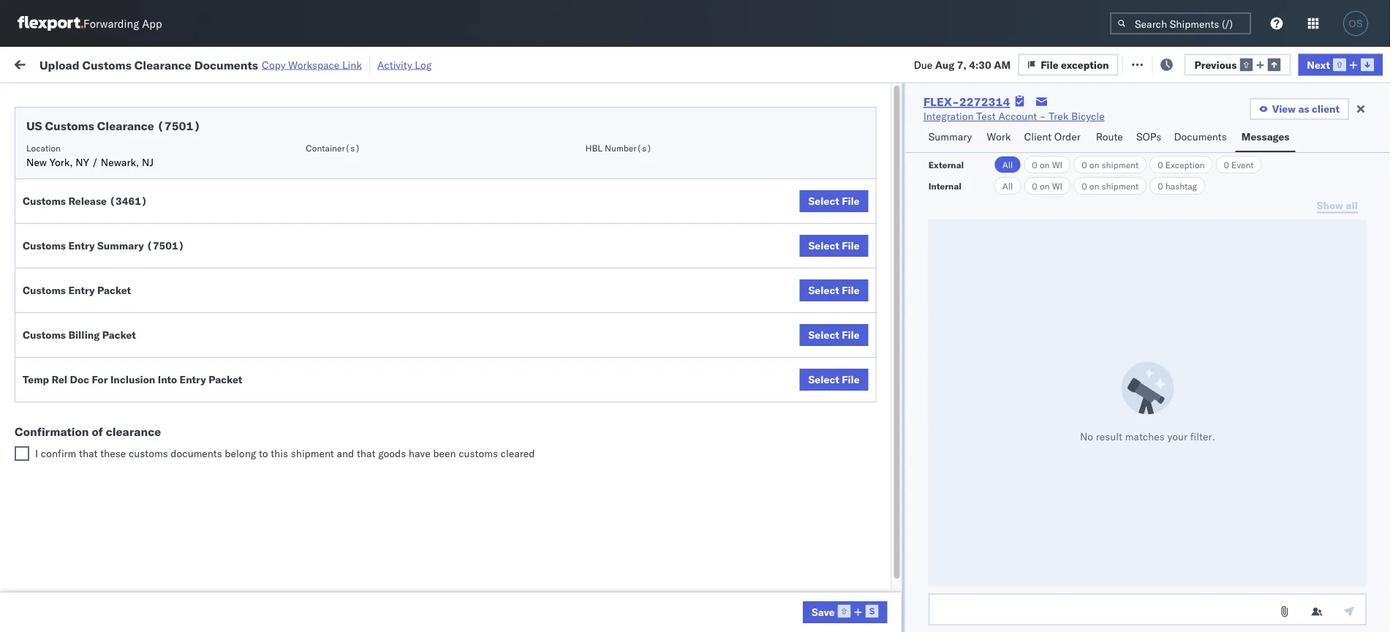 Task type: vqa. For each thing, say whether or not it's contained in the screenshot.
the Name
no



Task type: locate. For each thing, give the bounding box(es) containing it.
airport
[[140, 443, 173, 456]]

select file for customs billing packet
[[809, 329, 860, 341]]

1 vertical spatial air
[[492, 211, 506, 224]]

2 so from the top
[[764, 436, 778, 449]]

1 pickup from the top
[[124, 235, 156, 248]]

customs down schedule pickup from gothenburg, sweden on the top
[[114, 267, 155, 280]]

so
[[764, 404, 778, 417], [764, 436, 778, 449], [764, 565, 778, 578]]

1 select file from the top
[[809, 195, 860, 207]]

1 all button from the top
[[995, 156, 1022, 173]]

4 unknown from the top
[[280, 308, 326, 320]]

1 intersport integration test account from the top
[[829, 243, 991, 256]]

sops
[[1137, 130, 1162, 143]]

0 horizontal spatial am
[[305, 436, 322, 449]]

None text field
[[929, 593, 1368, 626]]

entry down customs release (3461)
[[68, 239, 95, 252]]

pickup down (3461)
[[124, 235, 156, 248]]

from left long
[[158, 557, 180, 570]]

1 vandelay from the left
[[734, 179, 776, 192]]

upload down the '/'
[[78, 171, 112, 184]]

0 vertical spatial ocean
[[492, 372, 522, 385]]

4 select from the top
[[809, 329, 840, 341]]

activity
[[378, 58, 412, 71]]

your
[[1168, 430, 1188, 443]]

2 vertical spatial apple so storage (do not use)
[[734, 565, 891, 578]]

0 vertical spatial entry
[[68, 239, 95, 252]]

4 schedule from the top
[[78, 404, 122, 416]]

that right and
[[357, 447, 376, 460]]

0 vertical spatial wi
[[1053, 159, 1063, 170]]

2 (do from the top
[[818, 436, 839, 449]]

from up "united"
[[158, 332, 180, 345]]

pdt, left the 28,
[[324, 436, 348, 449]]

summary
[[929, 130, 973, 143], [97, 239, 144, 252]]

0 vertical spatial packet
[[97, 284, 131, 297]]

customs
[[82, 57, 132, 72], [45, 119, 94, 133], [114, 139, 155, 151], [114, 171, 155, 184], [23, 195, 66, 207], [114, 203, 155, 216], [23, 239, 66, 252], [114, 267, 155, 280], [23, 284, 66, 297], [97, 307, 138, 320], [23, 329, 66, 341]]

3 pickup from the top
[[124, 364, 156, 377]]

select file for temp rel doc for inclusion into entry packet
[[809, 373, 860, 386]]

0 horizontal spatial vandelay
[[734, 179, 776, 192]]

0 on wi up the 2086818
[[1033, 180, 1063, 191]]

schedule inside schedule pickup from long beach, california
[[78, 557, 122, 570]]

2 0 on shipment from the top
[[1082, 180, 1139, 191]]

3 karl from the top
[[954, 597, 973, 610]]

pdt, for jul
[[324, 372, 347, 385]]

schedule pickup from long beach, california link
[[78, 556, 252, 586]]

bookings test consignee
[[829, 147, 946, 160], [734, 211, 851, 224], [829, 211, 946, 224]]

0 on wi for external
[[1033, 159, 1063, 170]]

wi up the 2086818
[[1053, 180, 1063, 191]]

2 use) from the top
[[865, 436, 891, 449]]

upload customs clearance documents up schedule pickup from gothenburg, sweden on the top
[[78, 203, 205, 230]]

2 schedule from the top
[[78, 332, 122, 345]]

2 vertical spatial (do
[[818, 565, 839, 578]]

28,
[[372, 436, 388, 449]]

None checkbox
[[23, 146, 38, 161], [23, 178, 38, 193], [23, 371, 38, 386], [23, 404, 38, 418], [23, 500, 38, 515], [23, 597, 38, 611], [23, 146, 38, 161], [23, 178, 38, 193], [23, 371, 38, 386], [23, 404, 38, 418], [23, 500, 38, 515], [23, 597, 38, 611]]

entry down sweden in the left top of the page
[[68, 284, 95, 297]]

2 exw from the top
[[588, 179, 610, 192]]

1 exw from the top
[[588, 147, 610, 160]]

1 fob from the top
[[588, 211, 608, 224]]

pickup for gothenburg,
[[124, 235, 156, 248]]

1 vertical spatial apple
[[734, 436, 761, 449]]

sweden
[[78, 250, 115, 263]]

select file button for temp rel doc for inclusion into entry packet
[[800, 369, 869, 391]]

schedule pickup from los angeles international airport link
[[78, 428, 252, 457]]

0 vertical spatial intersport integration test account
[[829, 243, 991, 256]]

wi up 1885850
[[1053, 159, 1063, 170]]

pickup inside schedule pickup from rotterdam, netherlands
[[124, 364, 156, 377]]

rotterdam,
[[183, 364, 235, 377]]

2 fob from the top
[[588, 372, 608, 385]]

4 from from the top
[[158, 428, 180, 441]]

tcnu3055126
[[1247, 372, 1318, 385]]

0 vertical spatial lagerfeld
[[976, 372, 1019, 385]]

1 horizontal spatial customs
[[459, 447, 498, 460]]

1 vertical spatial shipment
[[1102, 180, 1139, 191]]

documents down sweden in the left top of the page
[[78, 282, 131, 295]]

0 vertical spatial 0 on wi
[[1033, 159, 1063, 170]]

aug left the 28,
[[350, 436, 370, 449]]

numbers inside button
[[1241, 120, 1277, 131]]

1 vertical spatial storage
[[780, 436, 816, 449]]

nj
[[142, 156, 154, 169]]

upload customs clearance documents down nj
[[78, 171, 205, 198]]

unknown
[[280, 147, 326, 160], [280, 179, 326, 192], [280, 211, 326, 224], [280, 308, 326, 320]]

storage
[[780, 404, 816, 417], [780, 436, 816, 449], [780, 565, 816, 578]]

1 vertical spatial 0 on shipment
[[1082, 180, 1139, 191]]

schedule pickup from gothenburg, sweden
[[78, 235, 241, 263]]

1 horizontal spatial aug
[[936, 58, 955, 71]]

1 integration test account - karl lagerfeld from the top
[[829, 372, 1019, 385]]

from for rotterdam,
[[158, 364, 180, 377]]

entry for summary
[[68, 239, 95, 252]]

entry right into
[[180, 373, 206, 386]]

customs up billing
[[97, 307, 138, 320]]

1 vertical spatial am
[[305, 436, 322, 449]]

fob down hbl
[[588, 211, 608, 224]]

canada
[[639, 308, 674, 320]]

3 select file from the top
[[809, 284, 860, 297]]

documents down the '/'
[[78, 185, 131, 198]]

1 vertical spatial integration test account - karl lagerfeld
[[829, 501, 1019, 514]]

apparel
[[767, 308, 803, 320]]

select file button for customs release (3461)
[[800, 190, 869, 212]]

10 resize handle column header from the left
[[1068, 113, 1085, 632]]

1 apple so storage (do not use) from the top
[[734, 404, 891, 417]]

pickup up airport
[[124, 428, 156, 441]]

schedule inside schedule pickup from rotterdam, netherlands
[[78, 364, 122, 377]]

customs left sweden in the left top of the page
[[23, 239, 66, 252]]

mbl/mawb numbers
[[1188, 120, 1277, 131]]

pdt,
[[324, 372, 347, 385], [324, 436, 348, 449]]

schedule inside the schedule pickup from london heathrow airport, united kingdom
[[78, 332, 122, 345]]

1 vertical spatial lagerfeld
[[976, 501, 1019, 514]]

truck ftl
[[492, 308, 538, 320]]

packet for customs billing packet
[[102, 329, 136, 341]]

all button up 'flex-2086818'
[[995, 177, 1022, 195]]

upload inside button
[[61, 307, 94, 320]]

0 vertical spatial exw
[[588, 147, 610, 160]]

mbl/mawb numbers button
[[1180, 116, 1349, 131]]

5 select file button from the top
[[800, 369, 869, 391]]

4 pickup from the top
[[124, 428, 156, 441]]

shipment
[[1102, 159, 1139, 170], [1102, 180, 1139, 191], [291, 447, 334, 460]]

upload customs clearance documents up upload customs clearance documents button
[[78, 267, 205, 295]]

upload customs clearance documents link down nj
[[78, 170, 252, 199]]

billing
[[68, 329, 100, 341]]

1 from from the top
[[158, 235, 180, 248]]

1 horizontal spatial summary
[[929, 130, 973, 143]]

1 vertical spatial pdt,
[[324, 436, 348, 449]]

customs entry packet
[[23, 284, 131, 297]]

1 vertical spatial 0 on wi
[[1033, 180, 1063, 191]]

2 that from the left
[[357, 447, 376, 460]]

schedule inside 'schedule pickup from los angeles international airport'
[[78, 428, 122, 441]]

customs down new
[[23, 195, 66, 207]]

upload up the customs billing packet
[[61, 307, 94, 320]]

from inside schedule pickup from long beach, california
[[158, 557, 180, 570]]

1 all from the top
[[1003, 159, 1014, 170]]

2 air from the top
[[492, 211, 506, 224]]

these
[[100, 447, 126, 460]]

test inside integration test account - trek bicycle link
[[977, 110, 996, 123]]

0 on wi up 1885850
[[1033, 159, 1063, 170]]

pdt, left jul
[[324, 372, 347, 385]]

1 vertical spatial (do
[[818, 436, 839, 449]]

confirm
[[41, 447, 76, 460]]

upload customs clearance documents for vandelay west
[[78, 171, 205, 198]]

1 vertical spatial packet
[[102, 329, 136, 341]]

clearance inside button
[[140, 307, 187, 320]]

documents up london
[[190, 307, 243, 320]]

mbl/mawb
[[1188, 120, 1239, 131]]

1 vertical spatial wi
[[1053, 180, 1063, 191]]

summary inside button
[[929, 130, 973, 143]]

new
[[26, 156, 47, 169]]

6 schedule from the top
[[78, 557, 122, 570]]

2 pickup from the top
[[124, 332, 156, 345]]

intersport integration test account for schedule pickup from gothenburg, sweden
[[829, 243, 991, 256]]

2 select file button from the top
[[800, 235, 869, 257]]

3 from from the top
[[158, 364, 180, 377]]

1 0 on shipment from the top
[[1082, 159, 1139, 170]]

schedule inside schedule pickup from gothenburg, sweden
[[78, 235, 122, 248]]

that down confirmation of clearance
[[79, 447, 98, 460]]

0 vertical spatial intersport
[[829, 243, 875, 256]]

consignee up internal
[[897, 147, 946, 160]]

ny
[[76, 156, 89, 169]]

pickup down the airport,
[[124, 364, 156, 377]]

1 vertical spatial apple so storage (do not use)
[[734, 436, 891, 449]]

1 customs from the left
[[129, 447, 168, 460]]

all down 'work' button
[[1003, 159, 1014, 170]]

messages button
[[1236, 124, 1296, 152]]

clearance
[[135, 57, 192, 72], [97, 119, 154, 133], [158, 139, 205, 151], [158, 171, 205, 184], [158, 203, 205, 216], [158, 267, 205, 280], [140, 307, 187, 320]]

pickup inside schedule pickup from long beach, california
[[124, 557, 156, 570]]

account
[[999, 110, 1038, 123], [953, 243, 991, 256], [953, 275, 991, 288], [904, 372, 943, 385], [904, 501, 943, 514], [904, 597, 943, 610]]

(3461)
[[109, 195, 147, 207]]

from inside 'schedule pickup from los angeles international airport'
[[158, 428, 180, 441]]

1 apple from the top
[[734, 404, 761, 417]]

0 vertical spatial apple
[[734, 404, 761, 417]]

0
[[1033, 159, 1038, 170], [1082, 159, 1088, 170], [1158, 159, 1164, 170], [1225, 159, 1230, 170], [1033, 180, 1038, 191], [1082, 180, 1088, 191], [1158, 180, 1164, 191]]

bookings test consignee for flex-1902345
[[829, 147, 946, 160]]

upload for upload customs clearance documents 'link' below workitem "button"
[[78, 139, 112, 151]]

0 on shipment for 0 hashtag
[[1082, 180, 1139, 191]]

1 vertical spatial ocean
[[861, 533, 891, 546]]

-- down hashtag
[[1188, 211, 1200, 224]]

5 from from the top
[[158, 557, 180, 570]]

2 storage from the top
[[780, 436, 816, 449]]

route
[[1097, 130, 1124, 143]]

vandelay for vandelay west
[[829, 179, 871, 192]]

karl for apzu3329215, nyku9743990, tcnu3055126
[[954, 372, 973, 385]]

schedule up sweden in the left top of the page
[[78, 235, 122, 248]]

fob for air
[[588, 211, 608, 224]]

clearance for intersport integration test account's upload customs clearance documents 'link'
[[158, 267, 205, 280]]

0 vertical spatial 0 on shipment
[[1082, 159, 1139, 170]]

3 integration test account - karl lagerfeld from the top
[[829, 597, 1019, 610]]

pickup
[[124, 235, 156, 248], [124, 332, 156, 345], [124, 364, 156, 377], [124, 428, 156, 441], [124, 557, 156, 570]]

1 vertical spatial intersport
[[829, 275, 875, 288]]

integration test account - karl lagerfeld for apzu3329215, nyku9743990, tcnu3055126
[[829, 372, 1019, 385]]

1 lagerfeld from the top
[[976, 372, 1019, 385]]

lagerfeld for apzu3329215, nyku9743990, tcnu3055126
[[976, 372, 1019, 385]]

intersport integration test account for upload customs clearance documents
[[829, 275, 991, 288]]

client order button
[[1019, 124, 1091, 152]]

schedule for schedule pickup from london heathrow airport, united kingdom
[[78, 332, 122, 345]]

schedule up california
[[78, 557, 122, 570]]

2 integration test account - karl lagerfeld from the top
[[829, 501, 1019, 514]]

0 vertical spatial karl
[[954, 372, 973, 385]]

1 select from the top
[[809, 195, 840, 207]]

wi for internal
[[1053, 180, 1063, 191]]

upload for upload customs clearance documents 'link' over the schedule pickup from london heathrow airport, united kingdom
[[61, 307, 94, 320]]

2272314
[[960, 94, 1011, 109]]

3 schedule from the top
[[78, 364, 122, 377]]

studio apparel
[[734, 308, 803, 320]]

on right 1885850
[[1090, 180, 1100, 191]]

work
[[987, 130, 1011, 143]]

1 vertical spatial use)
[[865, 436, 891, 449]]

0 vertical spatial summary
[[929, 130, 973, 143]]

select for customs billing packet
[[809, 329, 840, 341]]

lagerfeld for tclu6423271
[[976, 597, 1019, 610]]

upload down sweden in the left top of the page
[[78, 267, 112, 280]]

1 select file button from the top
[[800, 190, 869, 212]]

documents up exception at the top right
[[1175, 130, 1228, 143]]

numbers for mbl/mawb numbers
[[1241, 120, 1277, 131]]

schedule up netherlands at the left of the page
[[78, 364, 122, 377]]

schedule pickup from los angeles international airport button
[[78, 428, 252, 458]]

(7501) down (3461)
[[146, 239, 185, 252]]

pickup left long
[[124, 557, 156, 570]]

1 horizontal spatial vandelay
[[829, 179, 871, 192]]

1 vertical spatial exw
[[588, 179, 610, 192]]

2 intersport integration test account from the top
[[829, 275, 991, 288]]

unknown for studio apparel
[[280, 308, 326, 320]]

2 select from the top
[[809, 239, 840, 252]]

0 vertical spatial (do
[[818, 404, 839, 417]]

0 left "event"
[[1225, 159, 1230, 170]]

2 all from the top
[[1003, 180, 1014, 191]]

1 horizontal spatial am
[[994, 58, 1011, 71]]

upload customs clearance documents
[[78, 139, 205, 166], [78, 171, 205, 198], [78, 203, 205, 230], [78, 267, 205, 295], [61, 307, 243, 320]]

2 vertical spatial use)
[[865, 565, 891, 578]]

on up the 2086818
[[1040, 180, 1050, 191]]

from left gothenburg,
[[158, 235, 180, 248]]

schedule for schedule pickup from los angeles international airport
[[78, 428, 122, 441]]

2 vertical spatial apple
[[734, 565, 761, 578]]

resize handle column header
[[36, 113, 53, 632], [254, 113, 271, 632], [416, 113, 434, 632], [468, 113, 485, 632], [563, 113, 580, 632], [614, 113, 631, 632], [709, 113, 727, 632], [804, 113, 822, 632], [951, 113, 968, 632], [1068, 113, 1085, 632], [1163, 113, 1180, 632], [1346, 113, 1363, 632], [1354, 113, 1371, 632]]

york,
[[50, 156, 73, 169]]

4 select file button from the top
[[800, 324, 869, 346]]

0 horizontal spatial numbers
[[1092, 125, 1129, 136]]

2 all button from the top
[[995, 177, 1022, 195]]

0 vertical spatial am
[[994, 58, 1011, 71]]

packet for customs entry packet
[[97, 284, 131, 297]]

trek
[[1049, 110, 1069, 123]]

packet down sweden in the left top of the page
[[97, 284, 131, 297]]

2 vertical spatial integration test account - karl lagerfeld
[[829, 597, 1019, 610]]

all button for internal
[[995, 177, 1022, 195]]

schedule delivery appointment
[[78, 404, 225, 416]]

0 vertical spatial all
[[1003, 159, 1014, 170]]

2 from from the top
[[158, 332, 180, 345]]

forwarding app
[[83, 16, 162, 30]]

select file button for customs billing packet
[[800, 324, 869, 346]]

0 vertical spatial 2023
[[384, 372, 409, 385]]

and
[[337, 447, 354, 460]]

documents down us customs clearance (7501)
[[78, 153, 131, 166]]

lagerfeld
[[976, 372, 1019, 385], [976, 501, 1019, 514], [976, 597, 1019, 610]]

consignee down vandelay west
[[801, 211, 851, 224]]

3 lagerfeld from the top
[[976, 597, 1019, 610]]

2 vertical spatial exw
[[588, 308, 610, 320]]

flex- for 2086818
[[999, 211, 1030, 224]]

7 resize handle column header from the left
[[709, 113, 727, 632]]

3 unknown from the top
[[280, 211, 326, 224]]

customs right "been"
[[459, 447, 498, 460]]

0 on wi
[[1033, 159, 1063, 170], [1033, 180, 1063, 191]]

1 air from the top
[[492, 179, 506, 192]]

2132512
[[1030, 597, 1075, 610]]

from up airport
[[158, 428, 180, 441]]

consignee button
[[822, 116, 953, 131]]

from inside the schedule pickup from london heathrow airport, united kingdom
[[158, 332, 180, 345]]

2023 for 2:00 am pdt, aug 28, 2023
[[390, 436, 416, 449]]

1 horizontal spatial numbers
[[1241, 120, 1277, 131]]

schedule up heathrow
[[78, 332, 122, 345]]

2 vandelay from the left
[[829, 179, 871, 192]]

0 vertical spatial air
[[492, 179, 506, 192]]

5 pickup from the top
[[124, 557, 156, 570]]

-
[[1040, 110, 1047, 123], [1188, 147, 1194, 160], [1194, 147, 1200, 160], [1188, 179, 1194, 192], [1194, 179, 1200, 192], [1188, 211, 1194, 224], [1194, 211, 1200, 224], [829, 308, 835, 320], [835, 308, 842, 320], [945, 372, 952, 385], [1188, 436, 1194, 449], [1194, 436, 1200, 449], [945, 501, 952, 514], [945, 597, 952, 610], [1188, 597, 1194, 610], [1194, 597, 1200, 610]]

upload customs clearance documents link for vandelay west
[[78, 170, 252, 199]]

0 vertical spatial not
[[842, 404, 863, 417]]

1 vertical spatial karl
[[954, 501, 973, 514]]

schedule delivery appointment button
[[78, 403, 225, 419]]

1 vertical spatial all
[[1003, 180, 1014, 191]]

3 select from the top
[[809, 284, 840, 297]]

2023 right 26,
[[384, 372, 409, 385]]

am right 4:30
[[994, 58, 1011, 71]]

5 select file from the top
[[809, 373, 860, 386]]

from for london
[[158, 332, 180, 345]]

3 (do from the top
[[818, 565, 839, 578]]

2023
[[384, 372, 409, 385], [390, 436, 416, 449]]

from inside schedule pickup from rotterdam, netherlands
[[158, 364, 180, 377]]

5 schedule from the top
[[78, 428, 122, 441]]

file for customs release (3461)
[[842, 195, 860, 207]]

bosch ocean test
[[829, 533, 913, 546]]

upload customs clearance documents for intersport integration test account
[[78, 267, 205, 295]]

1 vertical spatial intersport integration test account
[[829, 275, 991, 288]]

consignee down internal
[[897, 211, 946, 224]]

hbl
[[586, 142, 603, 153]]

schedule for schedule delivery appointment
[[78, 404, 122, 416]]

0 vertical spatial fob
[[588, 211, 608, 224]]

1 vertical spatial fob
[[588, 372, 608, 385]]

1 resize handle column header from the left
[[36, 113, 53, 632]]

upload up customs entry summary (7501)
[[78, 203, 112, 216]]

2023 right the 28,
[[390, 436, 416, 449]]

2 wi from the top
[[1053, 180, 1063, 191]]

0 on shipment for 0 exception
[[1082, 159, 1139, 170]]

select for temp rel doc for inclusion into entry packet
[[809, 373, 840, 386]]

0 vertical spatial shipment
[[1102, 159, 1139, 170]]

schedule pickup from london heathrow airport, united kingdom link
[[78, 331, 252, 360]]

not
[[842, 404, 863, 417], [842, 436, 863, 449], [842, 565, 863, 578]]

upload customs clearance documents link up schedule pickup from gothenburg, sweden link
[[78, 202, 252, 232]]

select file button for customs entry packet
[[800, 280, 869, 301]]

customs up the customs billing packet
[[23, 284, 66, 297]]

0 vertical spatial so
[[764, 404, 778, 417]]

upload up the '/'
[[78, 139, 112, 151]]

1 vertical spatial entry
[[68, 284, 95, 297]]

2 vertical spatial so
[[764, 565, 778, 578]]

2 vertical spatial lagerfeld
[[976, 597, 1019, 610]]

1 vertical spatial all button
[[995, 177, 1022, 195]]

3 use) from the top
[[865, 565, 891, 578]]

customs inside button
[[97, 307, 138, 320]]

vandelay for vandelay
[[734, 179, 776, 192]]

--
[[1188, 147, 1200, 160], [1188, 179, 1200, 192], [1188, 211, 1200, 224], [829, 308, 842, 320], [1188, 436, 1200, 449], [1188, 597, 1200, 610]]

select file for customs entry packet
[[809, 284, 860, 297]]

from for los
[[158, 428, 180, 441]]

2 apple from the top
[[734, 436, 761, 449]]

unknown for vandelay
[[280, 179, 326, 192]]

1885850
[[1030, 179, 1075, 192]]

numbers inside container numbers
[[1092, 125, 1129, 136]]

2 vertical spatial storage
[[780, 565, 816, 578]]

1 vertical spatial (7501)
[[146, 239, 185, 252]]

1 intersport from the top
[[829, 243, 875, 256]]

am right the 2:00 on the bottom of page
[[305, 436, 322, 449]]

all button for external
[[995, 156, 1022, 173]]

0 vertical spatial (7501)
[[157, 119, 201, 133]]

ocean left fcl
[[492, 372, 522, 385]]

file for customs billing packet
[[842, 329, 860, 341]]

bookings test consignee for flex-2086818
[[829, 211, 946, 224]]

documents for upload customs clearance documents 'link' related to vandelay west
[[78, 185, 131, 198]]

schedule up of
[[78, 404, 122, 416]]

consignee
[[829, 120, 871, 131], [897, 147, 946, 160], [801, 211, 851, 224], [897, 211, 946, 224]]

schedule for schedule pickup from long beach, california
[[78, 557, 122, 570]]

packet up heathrow
[[102, 329, 136, 341]]

documents up customs entry summary (7501)
[[78, 218, 131, 230]]

1 vertical spatial summary
[[97, 239, 144, 252]]

wi for external
[[1053, 159, 1063, 170]]

1 vertical spatial aug
[[350, 436, 370, 449]]

documents for upload customs clearance documents 'link' over the schedule pickup from london heathrow airport, united kingdom
[[190, 307, 243, 320]]

0 horizontal spatial customs
[[129, 447, 168, 460]]

am
[[994, 58, 1011, 71], [305, 436, 322, 449]]

customs down clearance on the left
[[129, 447, 168, 460]]

summary up the external
[[929, 130, 973, 143]]

upload customs clearance documents link up the schedule pickup from london heathrow airport, united kingdom
[[61, 306, 243, 321]]

bosch
[[829, 533, 858, 546]]

of
[[92, 424, 103, 439]]

0 vertical spatial use)
[[865, 404, 891, 417]]

2 vertical spatial karl
[[954, 597, 973, 610]]

id
[[994, 120, 1003, 131]]

-- right matches
[[1188, 436, 1200, 449]]

0 horizontal spatial that
[[79, 447, 98, 460]]

4 select file from the top
[[809, 329, 860, 341]]

my
[[15, 53, 38, 73]]

0 vertical spatial integration test account - karl lagerfeld
[[829, 372, 1019, 385]]

on up 1885850
[[1040, 159, 1050, 170]]

None checkbox
[[23, 118, 38, 132], [23, 210, 38, 225], [23, 243, 38, 257], [23, 275, 38, 289], [23, 307, 38, 322], [23, 339, 38, 354], [23, 436, 38, 450], [15, 446, 29, 461], [23, 468, 38, 483], [23, 532, 38, 547], [23, 565, 38, 579], [23, 118, 38, 132], [23, 210, 38, 225], [23, 243, 38, 257], [23, 275, 38, 289], [23, 307, 38, 322], [23, 339, 38, 354], [23, 436, 38, 450], [15, 446, 29, 461], [23, 468, 38, 483], [23, 532, 38, 547], [23, 565, 38, 579]]

summary down (3461)
[[97, 239, 144, 252]]

from inside schedule pickup from gothenburg, sweden
[[158, 235, 180, 248]]

bookings for exw
[[829, 147, 872, 160]]

flex-2086818
[[999, 211, 1075, 224]]

3 exw from the top
[[588, 308, 610, 320]]

2 resize handle column header from the left
[[254, 113, 271, 632]]

0 vertical spatial pdt,
[[324, 372, 347, 385]]

documents left copy
[[194, 57, 258, 72]]

temp rel doc for inclusion into entry packet
[[23, 373, 242, 386]]

2 unknown from the top
[[280, 179, 326, 192]]

apzu3329215,
[[1092, 372, 1166, 385]]

2 intersport from the top
[[829, 275, 875, 288]]

2 select file from the top
[[809, 239, 860, 252]]

5 resize handle column header from the left
[[563, 113, 580, 632]]

pickup for long
[[124, 557, 156, 570]]

documents for intersport integration test account's upload customs clearance documents 'link'
[[78, 282, 131, 295]]

3 select file button from the top
[[800, 280, 869, 301]]

1 vertical spatial 2023
[[390, 436, 416, 449]]

0 vertical spatial all button
[[995, 156, 1022, 173]]

1 wi from the top
[[1053, 159, 1063, 170]]

packet down kingdom
[[209, 373, 242, 386]]

upload customs clearance documents link down schedule pickup from gothenburg, sweden link
[[78, 267, 252, 296]]

upload customs clearance documents down workitem "button"
[[78, 139, 205, 166]]

integration test account - karl lagerfeld for tclu6423271
[[829, 597, 1019, 610]]

1 horizontal spatial that
[[357, 447, 376, 460]]

(7501) down upload customs clearance documents copy workspace link
[[157, 119, 201, 133]]

upload
[[40, 57, 79, 72], [78, 139, 112, 151], [78, 171, 112, 184], [78, 203, 112, 216], [78, 267, 112, 280], [61, 307, 94, 320]]

customs down nj
[[114, 171, 155, 184]]

0 vertical spatial storage
[[780, 404, 816, 417]]

1 0 on wi from the top
[[1033, 159, 1063, 170]]

1 vertical spatial not
[[842, 436, 863, 449]]

numbers
[[1241, 120, 1277, 131], [1092, 125, 1129, 136]]

0 vertical spatial apple so storage (do not use)
[[734, 404, 891, 417]]

exw for truck ftl
[[588, 308, 610, 320]]

2 0 on wi from the top
[[1033, 180, 1063, 191]]

ocean right bosch at the bottom of the page
[[861, 533, 891, 546]]

all up 'flex-2086818'
[[1003, 180, 1014, 191]]

schedule up international
[[78, 428, 122, 441]]

pickup inside 'schedule pickup from los angeles international airport'
[[124, 428, 156, 441]]

1 vertical spatial so
[[764, 436, 778, 449]]

pickup inside the schedule pickup from london heathrow airport, united kingdom
[[124, 332, 156, 345]]

client order
[[1025, 130, 1081, 143]]

pickup inside schedule pickup from gothenburg, sweden
[[124, 235, 156, 248]]

bicycle
[[1072, 110, 1105, 123]]

2 vertical spatial not
[[842, 565, 863, 578]]

next
[[1308, 58, 1331, 71]]

order
[[1055, 130, 1081, 143]]

numbers down view
[[1241, 120, 1277, 131]]

location new york, ny / newark, nj
[[26, 142, 154, 169]]

heathrow
[[78, 346, 123, 359]]

flex- for 2132512
[[999, 597, 1030, 610]]

1 karl from the top
[[954, 372, 973, 385]]

2:00
[[280, 436, 302, 449]]

fob left china
[[588, 372, 608, 385]]

previous button
[[1185, 54, 1292, 76]]



Task type: describe. For each thing, give the bounding box(es) containing it.
3 resize handle column header from the left
[[416, 113, 434, 632]]

documents button
[[1169, 124, 1236, 152]]

4 resize handle column header from the left
[[468, 113, 485, 632]]

us customs clearance (7501)
[[26, 119, 201, 133]]

schedule for schedule pickup from gothenburg, sweden
[[78, 235, 122, 248]]

clearance for upload customs clearance documents 'link' for bookings test consignee
[[158, 203, 205, 216]]

2 not from the top
[[842, 436, 863, 449]]

9 resize handle column header from the left
[[951, 113, 968, 632]]

exception
[[1062, 58, 1110, 71]]

ftl
[[521, 308, 538, 320]]

united
[[164, 346, 195, 359]]

clearance for upload customs clearance documents 'link' over the schedule pickup from london heathrow airport, united kingdom
[[140, 307, 187, 320]]

12 resize handle column header from the left
[[1346, 113, 1363, 632]]

us
[[26, 119, 42, 133]]

temp
[[23, 373, 49, 386]]

event
[[1232, 159, 1255, 170]]

upload customs clearance documents copy workspace link
[[40, 57, 362, 72]]

-- down mbl/mawb
[[1188, 147, 1200, 160]]

3 storage from the top
[[780, 565, 816, 578]]

integration test account - trek bicycle
[[924, 110, 1105, 123]]

0 left hashtag
[[1158, 180, 1164, 191]]

schedule pickup from long beach, california button
[[78, 556, 252, 587]]

fob for ocean fcl
[[588, 372, 608, 385]]

-- right tclu6423271
[[1188, 597, 1200, 610]]

upload for upload customs clearance documents 'link' related to vandelay west
[[78, 171, 112, 184]]

2 lagerfeld from the top
[[976, 501, 1019, 514]]

0 up 'flex-2086818'
[[1033, 180, 1038, 191]]

schedule pickup from rotterdam, netherlands button
[[78, 363, 252, 394]]

result
[[1097, 430, 1123, 443]]

select file for customs release (3461)
[[809, 195, 860, 207]]

1902345
[[1030, 147, 1075, 160]]

11 resize handle column header from the left
[[1163, 113, 1180, 632]]

air for fob
[[492, 211, 506, 224]]

entry for packet
[[68, 284, 95, 297]]

-- right apparel
[[829, 308, 842, 320]]

internal
[[929, 180, 962, 191]]

customs up location
[[45, 119, 94, 133]]

consignee inside button
[[829, 120, 871, 131]]

pickup for london
[[124, 332, 156, 345]]

intersport for schedule pickup from gothenburg, sweden
[[829, 243, 875, 256]]

cancel
[[1273, 57, 1307, 70]]

upload customs clearance documents up the schedule pickup from london heathrow airport, united kingdom
[[61, 307, 243, 320]]

flex- for 1885850
[[999, 179, 1030, 192]]

1 storage from the top
[[780, 404, 816, 417]]

from for long
[[158, 557, 180, 570]]

flex id button
[[968, 116, 1071, 131]]

3 apple so storage (do not use) from the top
[[734, 565, 891, 578]]

karl for tclu6423271
[[954, 597, 973, 610]]

upload customs clearance documents link down workitem "button"
[[78, 138, 252, 167]]

documents for upload customs clearance documents 'link' for bookings test consignee
[[78, 218, 131, 230]]

view
[[1273, 102, 1297, 115]]

due
[[914, 58, 933, 71]]

flex-2272314
[[924, 94, 1011, 109]]

/
[[92, 156, 98, 169]]

file for customs entry summary (7501)
[[842, 239, 860, 252]]

0 horizontal spatial summary
[[97, 239, 144, 252]]

customs up nj
[[114, 139, 155, 151]]

flex-1902345
[[999, 147, 1075, 160]]

customs up schedule pickup from gothenburg, sweden on the top
[[114, 203, 155, 216]]

i
[[35, 447, 38, 460]]

container(s)
[[306, 142, 360, 153]]

schedule pickup from rotterdam, netherlands link
[[78, 363, 252, 393]]

my work
[[15, 53, 80, 73]]

3 so from the top
[[764, 565, 778, 578]]

flex-1885850
[[999, 179, 1075, 192]]

angeles
[[202, 428, 239, 441]]

13 resize handle column header from the left
[[1354, 113, 1371, 632]]

schedule pickup from los angeles international airport
[[78, 428, 239, 456]]

flex id
[[975, 120, 1003, 131]]

due aug 7, 4:30 am
[[914, 58, 1011, 71]]

number(s)
[[605, 142, 652, 153]]

customs down forwarding
[[82, 57, 132, 72]]

no
[[1081, 430, 1094, 443]]

container
[[1092, 114, 1132, 125]]

3 apple from the top
[[734, 565, 761, 578]]

delivery
[[124, 404, 162, 416]]

2 apple so storage (do not use) from the top
[[734, 436, 891, 449]]

upload customs clearance documents button
[[61, 306, 243, 322]]

Search Shipments (/) text field
[[1111, 12, 1252, 34]]

1 not from the top
[[842, 404, 863, 417]]

into
[[158, 373, 177, 386]]

upload right 'my'
[[40, 57, 79, 72]]

1 horizontal spatial ocean
[[861, 533, 891, 546]]

(7501) for us customs clearance (7501)
[[157, 119, 201, 133]]

select file button for customs entry summary (7501)
[[800, 235, 869, 257]]

goods
[[378, 447, 406, 460]]

0 vertical spatial aug
[[936, 58, 955, 71]]

7,
[[958, 58, 967, 71]]

intersport for upload customs clearance documents
[[829, 275, 875, 288]]

filter.
[[1191, 430, 1216, 443]]

0 event
[[1225, 159, 1255, 170]]

2 vertical spatial shipment
[[291, 447, 334, 460]]

1 (do from the top
[[818, 404, 839, 417]]

app
[[142, 16, 162, 30]]

1 so from the top
[[764, 404, 778, 417]]

flex- for 2272314
[[924, 94, 960, 109]]

0 exception
[[1158, 159, 1206, 170]]

as
[[1299, 102, 1310, 115]]

file exception
[[1041, 58, 1110, 71]]

los
[[183, 428, 199, 441]]

2:59 pm pdt, jul 26, 2023
[[280, 372, 409, 385]]

3 not from the top
[[842, 565, 863, 578]]

0 right 1885850
[[1082, 180, 1088, 191]]

8 resize handle column header from the left
[[804, 113, 822, 632]]

2 vertical spatial packet
[[209, 373, 242, 386]]

confirmation
[[15, 424, 89, 439]]

flex-2132512
[[999, 597, 1075, 610]]

2023 for 2:59 pm pdt, jul 26, 2023
[[384, 372, 409, 385]]

fcl
[[525, 372, 544, 385]]

link
[[342, 58, 362, 71]]

i confirm that these customs documents belong to this shipment and that goods have been customs cleared
[[35, 447, 535, 460]]

-- down exception at the top right
[[1188, 179, 1200, 192]]

no result matches your filter.
[[1081, 430, 1216, 443]]

view as client button
[[1250, 98, 1350, 120]]

omk
[[1371, 533, 1391, 546]]

6 resize handle column header from the left
[[614, 113, 631, 632]]

select for customs entry packet
[[809, 284, 840, 297]]

hashtag
[[1166, 180, 1198, 191]]

next button
[[1299, 54, 1384, 76]]

unknown for bookings test consignee
[[280, 211, 326, 224]]

all for internal
[[1003, 180, 1014, 191]]

flexport. image
[[18, 16, 83, 31]]

1 use) from the top
[[865, 404, 891, 417]]

0 left exception at the top right
[[1158, 159, 1164, 170]]

workspace
[[288, 58, 340, 71]]

documents for upload customs clearance documents 'link' below workitem "button"
[[78, 153, 131, 166]]

schedule pickup from gothenburg, sweden link
[[78, 235, 252, 264]]

upload for upload customs clearance documents 'link' for bookings test consignee
[[78, 203, 112, 216]]

customs left billing
[[23, 329, 66, 341]]

file for customs entry packet
[[842, 284, 860, 297]]

workitem
[[61, 120, 99, 131]]

route button
[[1091, 124, 1131, 152]]

studio
[[734, 308, 764, 320]]

schedule for schedule pickup from rotterdam, netherlands
[[78, 364, 122, 377]]

0 up flex-1885850
[[1033, 159, 1038, 170]]

2 vertical spatial entry
[[180, 373, 206, 386]]

view as client
[[1273, 102, 1341, 115]]

flex-2272314 link
[[924, 94, 1011, 109]]

upload customs clearance documents for bookings test consignee
[[78, 203, 205, 230]]

select file for customs entry summary (7501)
[[809, 239, 860, 252]]

long
[[183, 557, 205, 570]]

clearance for upload customs clearance documents 'link' below workitem "button"
[[158, 139, 205, 151]]

schedule pickup from london heathrow airport, united kingdom button
[[78, 331, 252, 362]]

copy
[[262, 58, 286, 71]]

shipment for 0 hashtag
[[1102, 180, 1139, 191]]

confirmation of clearance
[[15, 424, 161, 439]]

doc
[[70, 373, 89, 386]]

exw for air
[[588, 179, 610, 192]]

0 hashtag
[[1158, 180, 1198, 191]]

cancel batch action
[[1273, 57, 1373, 70]]

select for customs entry summary (7501)
[[809, 239, 840, 252]]

all for external
[[1003, 159, 1014, 170]]

pickup for rotterdam,
[[124, 364, 156, 377]]

0 right 1902345
[[1082, 159, 1088, 170]]

exception
[[1166, 159, 1206, 170]]

numbers for container numbers
[[1092, 125, 1129, 136]]

pdt, for aug
[[324, 436, 348, 449]]

upload for intersport integration test account's upload customs clearance documents 'link'
[[78, 267, 112, 280]]

airport,
[[126, 346, 162, 359]]

air for exw
[[492, 179, 506, 192]]

select for customs release (3461)
[[809, 195, 840, 207]]

container numbers button
[[1085, 110, 1166, 137]]

0 horizontal spatial ocean
[[492, 372, 522, 385]]

international
[[78, 443, 138, 456]]

client
[[1025, 130, 1052, 143]]

integration test account - trek bicycle link
[[924, 109, 1105, 124]]

upload customs clearance documents link for intersport integration test account
[[78, 267, 252, 296]]

(7501) for customs entry summary (7501)
[[146, 239, 185, 252]]

1 that from the left
[[79, 447, 98, 460]]

2 customs from the left
[[459, 447, 498, 460]]

california
[[78, 572, 124, 585]]

file for temp rel doc for inclusion into entry packet
[[842, 373, 860, 386]]

kingdom
[[198, 346, 239, 359]]

pickup for los
[[124, 428, 156, 441]]

1 unknown from the top
[[280, 147, 326, 160]]

upload customs clearance documents link for bookings test consignee
[[78, 202, 252, 232]]

forwarding app link
[[18, 16, 162, 31]]

clearance for upload customs clearance documents 'link' related to vandelay west
[[158, 171, 205, 184]]

netherlands
[[78, 379, 136, 391]]

this
[[271, 447, 288, 460]]

forwarding
[[83, 16, 139, 30]]

2 karl from the top
[[954, 501, 973, 514]]

bookings for fob
[[829, 211, 872, 224]]

on down route button at the top right of page
[[1090, 159, 1100, 170]]

flex- for 1902345
[[999, 147, 1030, 160]]

customs release (3461)
[[23, 195, 147, 207]]

shipment for 0 exception
[[1102, 159, 1139, 170]]

from for gothenburg,
[[158, 235, 180, 248]]

0 on wi for internal
[[1033, 180, 1063, 191]]

0 horizontal spatial aug
[[350, 436, 370, 449]]



